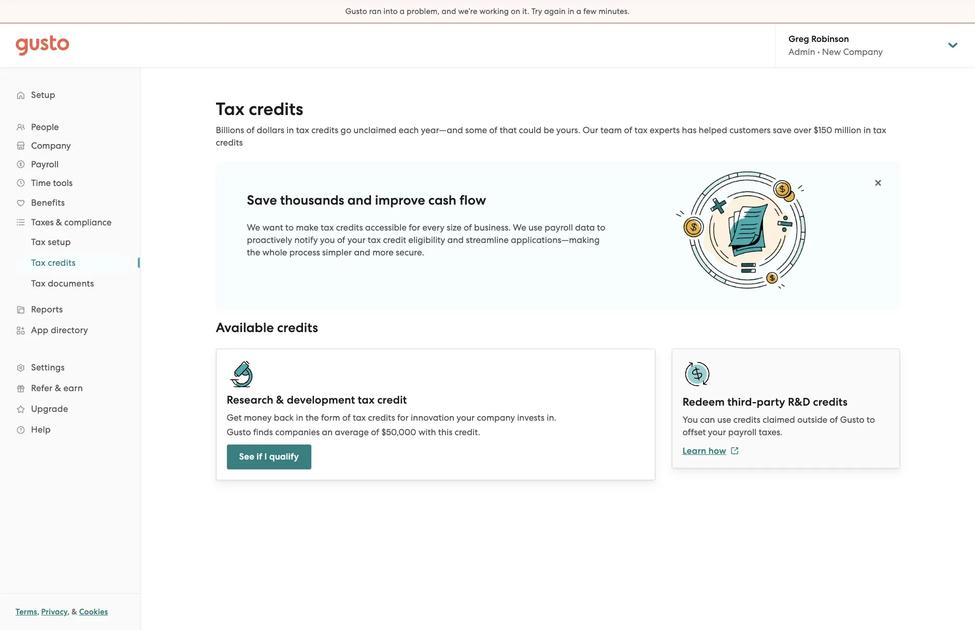 Task type: vqa. For each thing, say whether or not it's contained in the screenshot.
'Home' IMAGE
yes



Task type: describe. For each thing, give the bounding box(es) containing it.
taxes
[[31, 217, 54, 228]]

tax documents
[[31, 278, 94, 289]]

research
[[227, 393, 274, 407]]

gusto inside you can use credits claimed outside of gusto to offset your payroll taxes.
[[840, 414, 865, 425]]

gusto ran into a problem, and we're working on it. try again in a few minutes.
[[345, 7, 630, 16]]

app directory
[[31, 325, 88, 335]]

2 we from the left
[[513, 222, 527, 233]]

learn
[[683, 446, 707, 456]]

this
[[438, 427, 453, 437]]

•
[[818, 47, 820, 57]]

earn
[[63, 383, 83, 393]]

upgrade
[[31, 404, 68, 414]]

the inside we want to make tax credits accessible for every size of business. we use payroll data to proactively notify you of your tax credit eligibility and streamline applications—making the whole process simpler and more secure.
[[247, 247, 260, 258]]

r&d
[[788, 395, 811, 409]]

and left we're
[[442, 7, 456, 16]]

reports
[[31, 304, 63, 315]]

go
[[341, 125, 351, 135]]

some
[[465, 125, 487, 135]]

tax for tax credits
[[31, 258, 46, 268]]

working
[[480, 7, 509, 16]]

learn how
[[683, 446, 727, 456]]

data
[[575, 222, 595, 233]]

save
[[773, 125, 792, 135]]

each
[[399, 125, 419, 135]]

ran
[[369, 7, 382, 16]]

applications—making
[[511, 235, 600, 245]]

few
[[584, 7, 597, 16]]

credit inside we want to make tax credits accessible for every size of business. we use payroll data to proactively notify you of your tax credit eligibility and streamline applications—making the whole process simpler and more secure.
[[383, 235, 406, 245]]

learn how link
[[683, 446, 739, 456]]

1 a from the left
[[400, 7, 405, 16]]

our
[[583, 125, 599, 135]]

1 , from the left
[[37, 607, 39, 617]]

in inside 'get money back in the form of tax credits for innovation your company invests in. gusto finds companies an average of $50,000 with this credit.'
[[296, 412, 303, 423]]

available credits
[[216, 320, 318, 336]]

average
[[335, 427, 369, 437]]

$150
[[814, 125, 833, 135]]

qualify
[[269, 451, 299, 462]]

every
[[423, 222, 445, 233]]

unclaimed
[[354, 125, 397, 135]]

of inside you can use credits claimed outside of gusto to offset your payroll taxes.
[[830, 414, 838, 425]]

whole
[[263, 247, 287, 258]]

your inside we want to make tax credits accessible for every size of business. we use payroll data to proactively notify you of your tax credit eligibility and streamline applications—making the whole process simpler and more secure.
[[348, 235, 366, 245]]

directory
[[51, 325, 88, 335]]

time tools button
[[10, 174, 130, 192]]

proactively
[[247, 235, 292, 245]]

taxes & compliance button
[[10, 213, 130, 232]]

experts
[[650, 125, 680, 135]]

privacy link
[[41, 607, 67, 617]]

admin
[[789, 47, 816, 57]]

documents
[[48, 278, 94, 289]]

credits inside 'get money back in the form of tax credits for innovation your company invests in. gusto finds companies an average of $50,000 with this credit.'
[[368, 412, 395, 423]]

in right dollars
[[287, 125, 294, 135]]

refer & earn
[[31, 383, 83, 393]]

new
[[822, 47, 841, 57]]

use inside you can use credits claimed outside of gusto to offset your payroll taxes.
[[718, 414, 732, 425]]

tools
[[53, 178, 73, 188]]

get
[[227, 412, 242, 423]]

1 horizontal spatial gusto
[[345, 7, 367, 16]]

streamline
[[466, 235, 509, 245]]

your inside you can use credits claimed outside of gusto to offset your payroll taxes.
[[708, 427, 726, 437]]

third-
[[728, 395, 757, 409]]

of right team
[[624, 125, 633, 135]]

credit.
[[455, 427, 480, 437]]

accessible
[[365, 222, 407, 233]]

helped
[[699, 125, 728, 135]]

party
[[757, 395, 786, 409]]

with
[[419, 427, 436, 437]]

list containing tax setup
[[0, 232, 140, 294]]

tax setup link
[[19, 233, 130, 251]]

setup link
[[10, 86, 130, 104]]

research & development tax credit
[[227, 393, 407, 407]]

of right average on the left of page
[[371, 427, 379, 437]]

setup
[[31, 90, 55, 100]]

app directory link
[[10, 321, 130, 340]]

credits inside gusto navigation element
[[48, 258, 76, 268]]

see if i qualify link
[[227, 445, 311, 469]]

the inside 'get money back in the form of tax credits for innovation your company invests in. gusto finds companies an average of $50,000 with this credit.'
[[306, 412, 319, 423]]

team
[[601, 125, 622, 135]]

again
[[544, 7, 566, 16]]

business.
[[474, 222, 511, 233]]

company inside company dropdown button
[[31, 140, 71, 151]]

cookies button
[[79, 606, 108, 618]]

help link
[[10, 420, 130, 439]]

if
[[257, 451, 262, 462]]

see if i qualify
[[239, 451, 299, 462]]

tax inside 'get money back in the form of tax credits for innovation your company invests in. gusto finds companies an average of $50,000 with this credit.'
[[353, 412, 366, 423]]

to inside you can use credits claimed outside of gusto to offset your payroll taxes.
[[867, 414, 875, 425]]

credits inside you can use credits claimed outside of gusto to offset your payroll taxes.
[[734, 414, 761, 425]]

taxes & compliance
[[31, 217, 112, 228]]

taxes.
[[759, 427, 783, 437]]

settings link
[[10, 358, 130, 377]]

process
[[289, 247, 320, 258]]

get money back in the form of tax credits for innovation your company invests in. gusto finds companies an average of $50,000 with this credit.
[[227, 412, 557, 437]]

1 horizontal spatial to
[[597, 222, 606, 233]]

tax for tax documents
[[31, 278, 46, 289]]

compliance
[[64, 217, 112, 228]]



Task type: locate. For each thing, give the bounding box(es) containing it.
0 vertical spatial payroll
[[545, 222, 573, 233]]

1 vertical spatial use
[[718, 414, 732, 425]]

& for development
[[276, 393, 284, 407]]

0 vertical spatial for
[[409, 222, 420, 233]]

privacy
[[41, 607, 67, 617]]

0 horizontal spatial use
[[529, 222, 543, 233]]

for
[[409, 222, 420, 233], [397, 412, 409, 423]]

0 horizontal spatial a
[[400, 7, 405, 16]]

0 horizontal spatial ,
[[37, 607, 39, 617]]

1 vertical spatial credit
[[377, 393, 407, 407]]

1 horizontal spatial use
[[718, 414, 732, 425]]

in up companies
[[296, 412, 303, 423]]

minutes.
[[599, 7, 630, 16]]

2 horizontal spatial gusto
[[840, 414, 865, 425]]

the down "research & development tax credit"
[[306, 412, 319, 423]]

credits
[[249, 98, 303, 120], [311, 125, 339, 135], [216, 137, 243, 148], [336, 222, 363, 233], [48, 258, 76, 268], [277, 320, 318, 336], [813, 395, 848, 409], [368, 412, 395, 423], [734, 414, 761, 425]]

use right the can
[[718, 414, 732, 425]]

gusto inside 'get money back in the form of tax credits for innovation your company invests in. gusto finds companies an average of $50,000 with this credit.'
[[227, 427, 251, 437]]

has
[[682, 125, 697, 135]]

1 vertical spatial your
[[457, 412, 475, 423]]

tax credits billions of dollars in tax credits go unclaimed each year—and some of that could be yours. our team of tax experts has helped customers save over $150 million in tax credits
[[216, 98, 887, 148]]

0 horizontal spatial we
[[247, 222, 260, 233]]

credits inside we want to make tax credits accessible for every size of business. we use payroll data to proactively notify you of your tax credit eligibility and streamline applications—making the whole process simpler and more secure.
[[336, 222, 363, 233]]

available
[[216, 320, 274, 336]]

we right the 'business.'
[[513, 222, 527, 233]]

tax credits
[[31, 258, 76, 268]]

robinson
[[812, 34, 849, 45]]

0 vertical spatial company
[[844, 47, 883, 57]]

2 vertical spatial your
[[708, 427, 726, 437]]

& for compliance
[[56, 217, 62, 228]]

0 horizontal spatial for
[[397, 412, 409, 423]]

money
[[244, 412, 272, 423]]

that
[[500, 125, 517, 135]]

settings
[[31, 362, 65, 373]]

tax down tax credits
[[31, 278, 46, 289]]

0 horizontal spatial your
[[348, 235, 366, 245]]

how
[[709, 446, 727, 456]]

company
[[844, 47, 883, 57], [31, 140, 71, 151]]

1 vertical spatial gusto
[[840, 414, 865, 425]]

your inside 'get money back in the form of tax credits for innovation your company invests in. gusto finds companies an average of $50,000 with this credit.'
[[457, 412, 475, 423]]

and down size
[[448, 235, 464, 245]]

and left more
[[354, 247, 370, 258]]

terms
[[16, 607, 37, 617]]

we left want
[[247, 222, 260, 233]]

over
[[794, 125, 812, 135]]

tax setup
[[31, 237, 71, 247]]

of up average on the left of page
[[343, 412, 351, 423]]

flow
[[460, 192, 486, 208]]

greg robinson admin • new company
[[789, 34, 883, 57]]

0 vertical spatial the
[[247, 247, 260, 258]]

0 vertical spatial credit
[[383, 235, 406, 245]]

home image
[[16, 35, 69, 56]]

a
[[400, 7, 405, 16], [577, 7, 582, 16]]

cookies
[[79, 607, 108, 617]]

tax down tax setup
[[31, 258, 46, 268]]

million
[[835, 125, 862, 135]]

1 vertical spatial the
[[306, 412, 319, 423]]

0 vertical spatial your
[[348, 235, 366, 245]]

you can use credits claimed outside of gusto to offset your payroll taxes.
[[683, 414, 875, 437]]

use inside we want to make tax credits accessible for every size of business. we use payroll data to proactively notify you of your tax credit eligibility and streamline applications—making the whole process simpler and more secure.
[[529, 222, 543, 233]]

improve
[[375, 192, 425, 208]]

gusto navigation element
[[0, 68, 140, 457]]

tax
[[296, 125, 309, 135], [635, 125, 648, 135], [874, 125, 887, 135], [321, 222, 334, 233], [368, 235, 381, 245], [358, 393, 375, 407], [353, 412, 366, 423]]

gusto right the outside
[[840, 414, 865, 425]]

terms link
[[16, 607, 37, 617]]

invests
[[517, 412, 545, 423]]

payroll up "applications—making"
[[545, 222, 573, 233]]

1 vertical spatial company
[[31, 140, 71, 151]]

0 vertical spatial gusto
[[345, 7, 367, 16]]

payroll inside we want to make tax credits accessible for every size of business. we use payroll data to proactively notify you of your tax credit eligibility and streamline applications—making the whole process simpler and more secure.
[[545, 222, 573, 233]]

time
[[31, 178, 51, 188]]

tax for tax setup
[[31, 237, 46, 247]]

notify
[[294, 235, 318, 245]]

offset
[[683, 427, 706, 437]]

$50,000
[[382, 427, 416, 437]]

1 horizontal spatial company
[[844, 47, 883, 57]]

on
[[511, 7, 521, 16]]

terms , privacy , & cookies
[[16, 607, 108, 617]]

for up eligibility
[[409, 222, 420, 233]]

1 horizontal spatial we
[[513, 222, 527, 233]]

it.
[[523, 7, 530, 16]]

list containing people
[[0, 118, 140, 440]]

you
[[683, 414, 698, 425]]

1 vertical spatial payroll
[[729, 427, 757, 437]]

we're
[[458, 7, 478, 16]]

, left privacy link
[[37, 607, 39, 617]]

0 horizontal spatial the
[[247, 247, 260, 258]]

outside
[[798, 414, 828, 425]]

in.
[[547, 412, 557, 423]]

your
[[348, 235, 366, 245], [457, 412, 475, 423], [708, 427, 726, 437]]

of left dollars
[[246, 125, 255, 135]]

2 vertical spatial gusto
[[227, 427, 251, 437]]

of right the outside
[[830, 414, 838, 425]]

for up $50,000
[[397, 412, 409, 423]]

0 horizontal spatial payroll
[[545, 222, 573, 233]]

more
[[373, 247, 394, 258]]

1 vertical spatial for
[[397, 412, 409, 423]]

credit down accessible
[[383, 235, 406, 245]]

0 horizontal spatial company
[[31, 140, 71, 151]]

size
[[447, 222, 462, 233]]

, left cookies button
[[67, 607, 70, 617]]

1 horizontal spatial ,
[[67, 607, 70, 617]]

we want to make tax credits accessible for every size of business. we use payroll data to proactively notify you of your tax credit eligibility and streamline applications—making the whole process simpler and more secure.
[[247, 222, 606, 258]]

payroll inside you can use credits claimed outside of gusto to offset your payroll taxes.
[[729, 427, 757, 437]]

a right into
[[400, 7, 405, 16]]

secure.
[[396, 247, 424, 258]]

& inside dropdown button
[[56, 217, 62, 228]]

1 horizontal spatial your
[[457, 412, 475, 423]]

want
[[262, 222, 283, 233]]

2 horizontal spatial to
[[867, 414, 875, 425]]

the
[[247, 247, 260, 258], [306, 412, 319, 423]]

& up 'back'
[[276, 393, 284, 407]]

you
[[320, 235, 335, 245]]

innovation
[[411, 412, 455, 423]]

and up accessible
[[348, 192, 372, 208]]

1 we from the left
[[247, 222, 260, 233]]

yours.
[[557, 125, 581, 135]]

0 vertical spatial use
[[529, 222, 543, 233]]

use up "applications—making"
[[529, 222, 543, 233]]

for inside we want to make tax credits accessible for every size of business. we use payroll data to proactively notify you of your tax credit eligibility and streamline applications—making the whole process simpler and more secure.
[[409, 222, 420, 233]]

billions
[[216, 125, 244, 135]]

finds
[[253, 427, 273, 437]]

tax down taxes
[[31, 237, 46, 247]]

upgrade link
[[10, 400, 130, 418]]

into
[[384, 7, 398, 16]]

2 , from the left
[[67, 607, 70, 617]]

2 list from the top
[[0, 232, 140, 294]]

tax documents link
[[19, 274, 130, 293]]

in right million
[[864, 125, 871, 135]]

tax inside tax credits billions of dollars in tax credits go unclaimed each year—and some of that could be yours. our team of tax experts has helped customers save over $150 million in tax credits
[[216, 98, 245, 120]]

thousands
[[280, 192, 344, 208]]

0 horizontal spatial to
[[286, 222, 294, 233]]

gusto left ran
[[345, 7, 367, 16]]

company
[[477, 412, 515, 423]]

2 horizontal spatial your
[[708, 427, 726, 437]]

your up simpler
[[348, 235, 366, 245]]

of right size
[[464, 222, 472, 233]]

gusto down get
[[227, 427, 251, 437]]

& right taxes
[[56, 217, 62, 228]]

1 horizontal spatial the
[[306, 412, 319, 423]]

2 a from the left
[[577, 7, 582, 16]]

your up credit.
[[457, 412, 475, 423]]

list
[[0, 118, 140, 440], [0, 232, 140, 294]]

,
[[37, 607, 39, 617], [67, 607, 70, 617]]

of left that
[[489, 125, 498, 135]]

company inside greg robinson admin • new company
[[844, 47, 883, 57]]

credit up 'get money back in the form of tax credits for innovation your company invests in. gusto finds companies an average of $50,000 with this credit.'
[[377, 393, 407, 407]]

dollars
[[257, 125, 284, 135]]

form
[[321, 412, 340, 423]]

1 horizontal spatial a
[[577, 7, 582, 16]]

tax credits link
[[19, 253, 130, 272]]

save
[[247, 192, 277, 208]]

payroll button
[[10, 155, 130, 174]]

we
[[247, 222, 260, 233], [513, 222, 527, 233]]

app
[[31, 325, 48, 335]]

refer & earn link
[[10, 379, 130, 398]]

company down "people"
[[31, 140, 71, 151]]

save thousands and improve cash flow
[[247, 192, 486, 208]]

see
[[239, 451, 255, 462]]

company right new at top
[[844, 47, 883, 57]]

1 horizontal spatial payroll
[[729, 427, 757, 437]]

eligibility
[[409, 235, 445, 245]]

for inside 'get money back in the form of tax credits for innovation your company invests in. gusto finds companies an average of $50,000 with this credit.'
[[397, 412, 409, 423]]

could
[[519, 125, 542, 135]]

of up simpler
[[337, 235, 345, 245]]

in right again
[[568, 7, 575, 16]]

try
[[532, 7, 542, 16]]

make
[[296, 222, 319, 233]]

i
[[265, 451, 267, 462]]

tax up billions
[[216, 98, 245, 120]]

0 horizontal spatial gusto
[[227, 427, 251, 437]]

an
[[322, 427, 333, 437]]

a left few
[[577, 7, 582, 16]]

your down the can
[[708, 427, 726, 437]]

tax
[[216, 98, 245, 120], [31, 237, 46, 247], [31, 258, 46, 268], [31, 278, 46, 289]]

tax for tax credits billions of dollars in tax credits go unclaimed each year—and some of that could be yours. our team of tax experts has helped customers save over $150 million in tax credits
[[216, 98, 245, 120]]

1 horizontal spatial for
[[409, 222, 420, 233]]

payroll left taxes.
[[729, 427, 757, 437]]

time tools
[[31, 178, 73, 188]]

& left earn
[[55, 383, 61, 393]]

and
[[442, 7, 456, 16], [348, 192, 372, 208], [448, 235, 464, 245], [354, 247, 370, 258]]

cash
[[429, 192, 457, 208]]

& left cookies
[[72, 607, 77, 617]]

customers
[[730, 125, 771, 135]]

the down proactively
[[247, 247, 260, 258]]

be
[[544, 125, 554, 135]]

1 list from the top
[[0, 118, 140, 440]]

& for earn
[[55, 383, 61, 393]]



